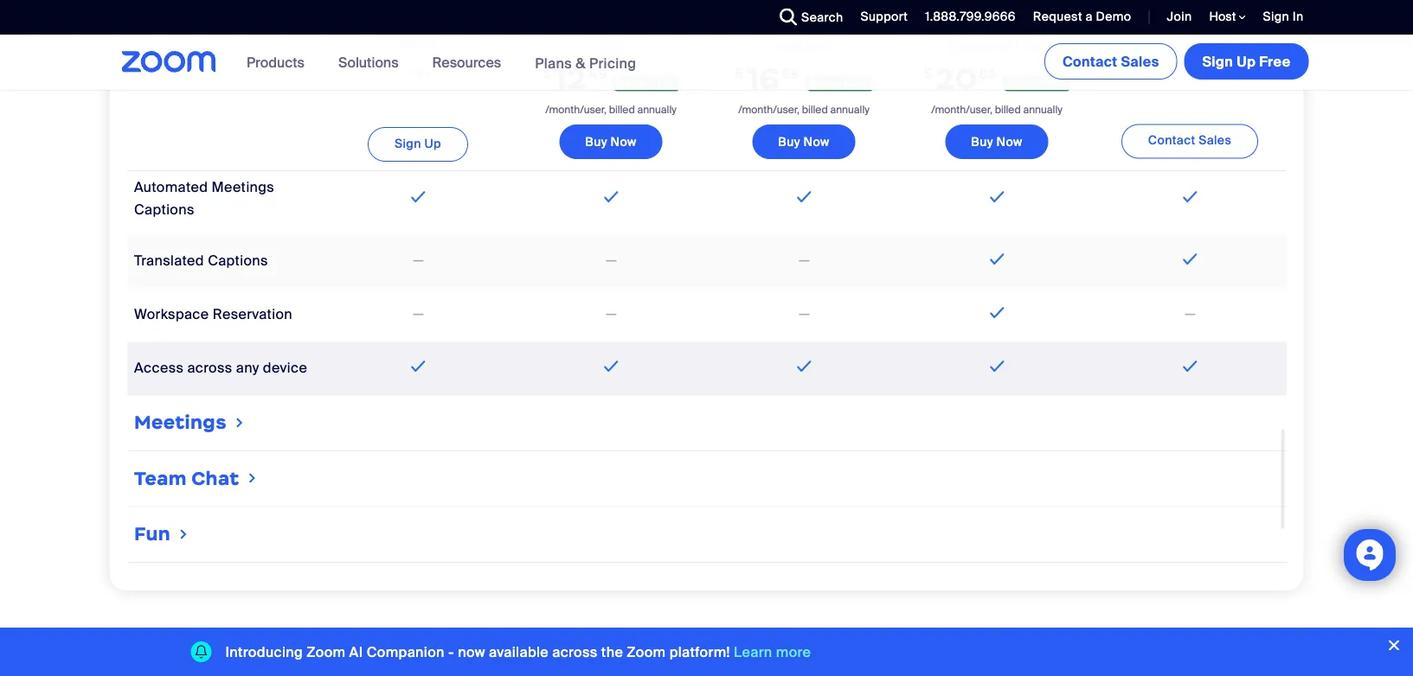 Task type: describe. For each thing, give the bounding box(es) containing it.
buy now link for 16
[[752, 125, 856, 159]]

business plus
[[950, 36, 1044, 54]]

1 vertical spatial captions
[[207, 252, 268, 270]]

16% for 16
[[843, 75, 868, 91]]

join
[[1167, 9, 1192, 25]]

product information navigation
[[234, 35, 649, 91]]

contact inside meetings navigation
[[1063, 52, 1118, 71]]

sign for sign in
[[1263, 9, 1290, 25]]

/month/user, for 16
[[738, 103, 800, 116]]

chat
[[191, 467, 239, 490]]

in
[[1293, 9, 1304, 25]]

plus
[[1015, 36, 1044, 54]]

introducing zoom ai companion - now available across the zoom platform! learn more
[[225, 643, 811, 662]]

/month/user, billed annually for 12
[[545, 103, 677, 116]]

companion
[[367, 643, 445, 662]]

translated
[[134, 252, 204, 270]]

search
[[802, 9, 843, 25]]

83
[[979, 65, 997, 82]]

banner containing contact sales
[[101, 35, 1313, 91]]

team
[[134, 467, 186, 490]]

sign up
[[395, 135, 441, 151]]

host button
[[1210, 9, 1246, 25]]

up for sign up
[[424, 135, 441, 151]]

workspace reservation
[[134, 306, 292, 324]]

billed for 20
[[995, 103, 1021, 116]]

save for 16
[[810, 75, 839, 91]]

up for sign up free
[[1237, 52, 1256, 71]]

/month/user, for 20
[[931, 103, 993, 116]]

device
[[263, 359, 307, 377]]

business for business
[[773, 36, 835, 54]]

translated captions
[[134, 252, 268, 270]]

now for 20
[[997, 134, 1023, 150]]

annually for 12
[[637, 103, 677, 116]]

12
[[554, 60, 587, 97]]

contact sales link inside meetings navigation
[[1045, 43, 1178, 80]]

right image for team chat
[[245, 470, 259, 487]]

2 zoom from the left
[[627, 643, 666, 662]]

request a demo
[[1033, 9, 1132, 25]]

buy for 12
[[585, 134, 607, 150]]

team chat cell
[[127, 459, 1287, 500]]

free inside button
[[1259, 52, 1291, 71]]

20
[[935, 60, 978, 97]]

$ for 12
[[543, 65, 551, 81]]

workspace
[[134, 306, 209, 324]]

contact sales inside meetings navigation
[[1063, 52, 1159, 71]]

enterprise
[[1155, 36, 1225, 55]]

$ 20 83 save 16%
[[924, 60, 1065, 97]]

21%
[[649, 75, 674, 91]]

learn
[[734, 643, 773, 662]]

solutions button
[[338, 35, 406, 90]]

49
[[588, 65, 607, 82]]

access across any device
[[134, 359, 307, 377]]

$ 12 49 save 21%
[[543, 60, 674, 97]]

host
[[1210, 9, 1239, 25]]

solutions
[[338, 53, 399, 71]]

&
[[576, 54, 586, 72]]

right image
[[176, 526, 190, 543]]

meetings inside automated meetings captions
[[211, 178, 274, 196]]

plans
[[535, 54, 572, 72]]

1 vertical spatial contact
[[1148, 132, 1196, 148]]

reservation
[[212, 306, 292, 324]]

billed for 16
[[802, 103, 828, 116]]

1.888.799.9666
[[925, 9, 1016, 25]]

buy now for 16
[[778, 134, 830, 150]]

sign for sign up free
[[1203, 52, 1233, 71]]

16% for 20
[[1039, 75, 1065, 91]]

sign in
[[1263, 9, 1304, 25]]

$ 16 66 save 16%
[[735, 60, 868, 97]]

now for 12
[[611, 134, 637, 150]]

business for business plus
[[950, 36, 1012, 54]]

1 vertical spatial across
[[552, 643, 598, 662]]

/month/user, billed annually for 16
[[738, 103, 870, 116]]

search button
[[767, 0, 848, 35]]

team chat
[[134, 467, 239, 490]]

billed for 12
[[609, 103, 635, 116]]

platform!
[[670, 643, 730, 662]]



Task type: locate. For each thing, give the bounding box(es) containing it.
3 buy from the left
[[971, 134, 993, 150]]

basic
[[399, 34, 437, 52]]

3 annually from the left
[[1023, 103, 1063, 116]]

buy now link down "$ 20 83 save 16%"
[[945, 125, 1049, 159]]

/month/user, down 20
[[931, 103, 993, 116]]

annually down 21%
[[637, 103, 677, 116]]

3 /month/user, from the left
[[931, 103, 993, 116]]

1 /month/user, billed annually from the left
[[545, 103, 677, 116]]

demo
[[1096, 9, 1132, 25]]

buy now for 12
[[585, 134, 637, 150]]

save
[[617, 75, 646, 91], [810, 75, 839, 91], [1007, 75, 1036, 91]]

sign
[[1263, 9, 1290, 25], [1203, 52, 1233, 71], [395, 135, 421, 151]]

request
[[1033, 9, 1083, 25]]

1 horizontal spatial up
[[1237, 52, 1256, 71]]

sign inside button
[[1203, 52, 1233, 71]]

3 buy now link from the left
[[945, 125, 1049, 159]]

right image inside meetings cell
[[232, 414, 246, 431]]

0 vertical spatial across
[[187, 359, 232, 377]]

billed down $ 12 49 save 21%
[[609, 103, 635, 116]]

2 vertical spatial sign
[[395, 135, 421, 151]]

$ for 16
[[735, 65, 744, 81]]

0 horizontal spatial save
[[617, 75, 646, 91]]

buy down $ 16 66 save 16%
[[778, 134, 800, 150]]

16% down the 'plus'
[[1039, 75, 1065, 91]]

1 horizontal spatial zoom
[[627, 643, 666, 662]]

2 horizontal spatial billed
[[995, 103, 1021, 116]]

0 horizontal spatial sales
[[1121, 52, 1159, 71]]

1 vertical spatial contact sales
[[1148, 132, 1232, 148]]

sales down demo
[[1121, 52, 1159, 71]]

1 buy from the left
[[585, 134, 607, 150]]

fun
[[134, 523, 170, 546]]

right image down "any"
[[232, 414, 246, 431]]

2 horizontal spatial buy now
[[971, 134, 1023, 150]]

/month/user, billed annually down $ 12 49 save 21%
[[545, 103, 677, 116]]

0 horizontal spatial free
[[404, 65, 432, 81]]

fun cell
[[127, 514, 1287, 555]]

2 horizontal spatial $
[[924, 65, 933, 81]]

save for 20
[[1007, 75, 1036, 91]]

0 horizontal spatial across
[[187, 359, 232, 377]]

0 horizontal spatial zoom
[[307, 643, 346, 662]]

buy now down "$ 20 83 save 16%"
[[971, 134, 1023, 150]]

0 vertical spatial captions
[[134, 200, 194, 218]]

1 horizontal spatial annually
[[830, 103, 870, 116]]

meetings right automated
[[211, 178, 274, 196]]

1 horizontal spatial billed
[[802, 103, 828, 116]]

1 zoom from the left
[[307, 643, 346, 662]]

available
[[489, 643, 549, 662]]

sales
[[1121, 52, 1159, 71], [1199, 132, 1232, 148]]

ai
[[349, 643, 363, 662]]

buy now link
[[559, 125, 663, 159], [752, 125, 856, 159], [945, 125, 1049, 159]]

1 now from the left
[[611, 134, 637, 150]]

-
[[448, 643, 454, 662]]

/month/user, billed annually down $ 16 66 save 16%
[[738, 103, 870, 116]]

0 vertical spatial contact
[[1063, 52, 1118, 71]]

captions down automated
[[134, 200, 194, 218]]

0 vertical spatial right image
[[232, 414, 246, 431]]

included image
[[793, 186, 815, 207], [986, 186, 1008, 207], [1179, 186, 1201, 207], [986, 302, 1008, 323], [1179, 356, 1201, 377]]

zoom logo image
[[122, 51, 216, 73]]

save inside "$ 20 83 save 16%"
[[1007, 75, 1036, 91]]

contact sales link down demo
[[1045, 43, 1178, 80]]

0 vertical spatial meetings
[[211, 178, 274, 196]]

buy for 16
[[778, 134, 800, 150]]

meetings inside cell
[[134, 411, 226, 434]]

0 vertical spatial contact sales
[[1063, 52, 1159, 71]]

3 /month/user, billed annually from the left
[[931, 103, 1063, 116]]

support
[[861, 9, 908, 25]]

across inside application
[[187, 359, 232, 377]]

included image
[[407, 186, 429, 207], [600, 186, 622, 207], [986, 249, 1008, 269], [1179, 249, 1201, 269], [407, 356, 429, 377], [600, 356, 622, 377], [793, 356, 815, 377], [986, 356, 1008, 377]]

buy now link for 12
[[559, 125, 663, 159]]

contact sales link
[[1045, 43, 1178, 80], [1122, 124, 1259, 159]]

3 $ from the left
[[924, 65, 933, 81]]

16% inside $ 16 66 save 16%
[[843, 75, 868, 91]]

free down basic
[[404, 65, 432, 81]]

across left "any"
[[187, 359, 232, 377]]

1 horizontal spatial buy
[[778, 134, 800, 150]]

0 vertical spatial sales
[[1121, 52, 1159, 71]]

2 buy now link from the left
[[752, 125, 856, 159]]

sign up link
[[368, 127, 468, 162]]

2 horizontal spatial now
[[997, 134, 1023, 150]]

2 $ from the left
[[735, 65, 744, 81]]

0 horizontal spatial business
[[773, 36, 835, 54]]

0 horizontal spatial /month/user, billed annually
[[545, 103, 677, 116]]

sign in link
[[1250, 0, 1313, 35], [1263, 9, 1304, 25]]

2 save from the left
[[810, 75, 839, 91]]

2 horizontal spatial not included image
[[1182, 304, 1198, 324]]

captions up reservation
[[207, 252, 268, 270]]

0 horizontal spatial up
[[424, 135, 441, 151]]

meetings cell
[[127, 403, 1287, 444]]

now down $ 12 49 save 21%
[[611, 134, 637, 150]]

1 horizontal spatial across
[[552, 643, 598, 662]]

buy now link down $ 12 49 save 21%
[[559, 125, 663, 159]]

$ for 20
[[924, 65, 933, 81]]

sales down sign up free button
[[1199, 132, 1232, 148]]

buy now link for 20
[[945, 125, 1049, 159]]

/month/user, for 12
[[545, 103, 607, 116]]

2 16% from the left
[[1039, 75, 1065, 91]]

not included image
[[410, 250, 426, 271], [796, 250, 812, 271], [603, 304, 619, 324], [796, 304, 812, 324]]

access
[[134, 359, 183, 377]]

$ left 20
[[924, 65, 933, 81]]

business
[[773, 36, 835, 54], [950, 36, 1012, 54]]

business up 83
[[950, 36, 1012, 54]]

save right 66
[[810, 75, 839, 91]]

1.888.799.9666 button
[[912, 0, 1020, 35], [925, 9, 1016, 25]]

2 horizontal spatial buy
[[971, 134, 993, 150]]

up down product information navigation
[[424, 135, 441, 151]]

save inside $ 12 49 save 21%
[[617, 75, 646, 91]]

annually down $ 16 66 save 16%
[[830, 103, 870, 116]]

introducing
[[225, 643, 303, 662]]

1 buy now from the left
[[585, 134, 637, 150]]

up inside application
[[424, 135, 441, 151]]

more
[[776, 643, 811, 662]]

contact sales link down meetings navigation at the right of the page
[[1122, 124, 1259, 159]]

application
[[127, 25, 1287, 619]]

1 billed from the left
[[609, 103, 635, 116]]

across
[[187, 359, 232, 377], [552, 643, 598, 662]]

meetings navigation
[[1041, 35, 1313, 83]]

0 vertical spatial sign
[[1263, 9, 1290, 25]]

up
[[1237, 52, 1256, 71], [424, 135, 441, 151]]

automated
[[134, 178, 208, 196]]

right image for meetings
[[232, 414, 246, 431]]

contact down 'a'
[[1063, 52, 1118, 71]]

2 buy now from the left
[[778, 134, 830, 150]]

sales inside meetings navigation
[[1121, 52, 1159, 71]]

16
[[746, 60, 780, 97]]

request a demo link
[[1020, 0, 1136, 35], [1033, 9, 1132, 25]]

2 annually from the left
[[830, 103, 870, 116]]

3 now from the left
[[997, 134, 1023, 150]]

contact
[[1063, 52, 1118, 71], [1148, 132, 1196, 148]]

16%
[[843, 75, 868, 91], [1039, 75, 1065, 91]]

1 horizontal spatial free
[[1259, 52, 1291, 71]]

annually down "$ 20 83 save 16%"
[[1023, 103, 1063, 116]]

1 vertical spatial up
[[424, 135, 441, 151]]

2 /month/user, from the left
[[738, 103, 800, 116]]

0 horizontal spatial annually
[[637, 103, 677, 116]]

buy now down $ 12 49 save 21%
[[585, 134, 637, 150]]

sign up free
[[1203, 52, 1291, 71]]

save for 12
[[617, 75, 646, 91]]

0 horizontal spatial /month/user,
[[545, 103, 607, 116]]

1 horizontal spatial contact
[[1148, 132, 1196, 148]]

resources
[[432, 53, 501, 71]]

now for 16
[[804, 134, 830, 150]]

0 vertical spatial contact sales link
[[1045, 43, 1178, 80]]

buy down "$ 20 83 save 16%"
[[971, 134, 993, 150]]

2 horizontal spatial buy now link
[[945, 125, 1049, 159]]

contact sales down meetings navigation at the right of the page
[[1148, 132, 1232, 148]]

1 horizontal spatial captions
[[207, 252, 268, 270]]

3 save from the left
[[1007, 75, 1036, 91]]

1 horizontal spatial buy now
[[778, 134, 830, 150]]

now down "$ 20 83 save 16%"
[[997, 134, 1023, 150]]

1 save from the left
[[617, 75, 646, 91]]

across left the
[[552, 643, 598, 662]]

cell
[[127, 570, 1287, 611]]

2 /month/user, billed annually from the left
[[738, 103, 870, 116]]

save down pricing
[[617, 75, 646, 91]]

resources button
[[432, 35, 509, 90]]

application containing 12
[[127, 25, 1287, 619]]

1 /month/user, from the left
[[545, 103, 607, 116]]

products
[[247, 53, 305, 71]]

save right 83
[[1007, 75, 1036, 91]]

/month/user, billed annually
[[545, 103, 677, 116], [738, 103, 870, 116], [931, 103, 1063, 116]]

0 horizontal spatial $
[[543, 65, 551, 81]]

business down search button
[[773, 36, 835, 54]]

1 buy now link from the left
[[559, 125, 663, 159]]

right image right chat
[[245, 470, 259, 487]]

buy now down $ 16 66 save 16%
[[778, 134, 830, 150]]

learn more link
[[734, 643, 811, 662]]

meetings
[[211, 178, 274, 196], [134, 411, 226, 434]]

zoom left ai
[[307, 643, 346, 662]]

2 horizontal spatial /month/user, billed annually
[[931, 103, 1063, 116]]

66
[[782, 65, 801, 82]]

1 vertical spatial sign
[[1203, 52, 1233, 71]]

1 horizontal spatial 16%
[[1039, 75, 1065, 91]]

0 horizontal spatial sign
[[395, 135, 421, 151]]

0 horizontal spatial billed
[[609, 103, 635, 116]]

free
[[1259, 52, 1291, 71], [404, 65, 432, 81]]

save inside $ 16 66 save 16%
[[810, 75, 839, 91]]

the
[[601, 643, 623, 662]]

plans & pricing link
[[535, 54, 636, 72], [535, 54, 636, 72]]

buy now link down $ 16 66 save 16%
[[752, 125, 856, 159]]

now down $ 16 66 save 16%
[[804, 134, 830, 150]]

1 horizontal spatial sign
[[1203, 52, 1233, 71]]

16% inside "$ 20 83 save 16%"
[[1039, 75, 1065, 91]]

1 vertical spatial right image
[[245, 470, 259, 487]]

zoom right the
[[627, 643, 666, 662]]

automated meetings captions
[[134, 178, 274, 218]]

2 horizontal spatial annually
[[1023, 103, 1063, 116]]

0 horizontal spatial captions
[[134, 200, 194, 218]]

buy now
[[585, 134, 637, 150], [778, 134, 830, 150], [971, 134, 1023, 150]]

right image
[[232, 414, 246, 431], [245, 470, 259, 487]]

/month/user, billed annually for 20
[[931, 103, 1063, 116]]

products button
[[247, 35, 312, 90]]

billed
[[609, 103, 635, 116], [802, 103, 828, 116], [995, 103, 1021, 116]]

1 horizontal spatial /month/user, billed annually
[[738, 103, 870, 116]]

1 horizontal spatial now
[[804, 134, 830, 150]]

now
[[458, 643, 485, 662]]

captions inside automated meetings captions
[[134, 200, 194, 218]]

sign for sign up
[[395, 135, 421, 151]]

0 horizontal spatial buy now link
[[559, 125, 663, 159]]

$ inside $ 12 49 save 21%
[[543, 65, 551, 81]]

1 $ from the left
[[543, 65, 551, 81]]

0 horizontal spatial not included image
[[410, 304, 426, 324]]

16% right 66
[[843, 75, 868, 91]]

join link
[[1154, 0, 1197, 35], [1167, 9, 1192, 25]]

pro
[[600, 36, 622, 54]]

not included image
[[603, 250, 619, 271], [410, 304, 426, 324], [1182, 304, 1198, 324]]

2 horizontal spatial /month/user,
[[931, 103, 993, 116]]

/month/user, billed annually down "$ 20 83 save 16%"
[[931, 103, 1063, 116]]

1 horizontal spatial $
[[735, 65, 744, 81]]

up down host dropdown button
[[1237, 52, 1256, 71]]

1 horizontal spatial save
[[810, 75, 839, 91]]

2 billed from the left
[[802, 103, 828, 116]]

support link
[[848, 0, 912, 35], [861, 9, 908, 25]]

1 vertical spatial contact sales link
[[1122, 124, 1259, 159]]

zoom
[[307, 643, 346, 662], [627, 643, 666, 662]]

2 horizontal spatial save
[[1007, 75, 1036, 91]]

1 16% from the left
[[843, 75, 868, 91]]

billed down $ 16 66 save 16%
[[802, 103, 828, 116]]

annually for 16
[[830, 103, 870, 116]]

0 horizontal spatial contact
[[1063, 52, 1118, 71]]

1 horizontal spatial buy now link
[[752, 125, 856, 159]]

2 business from the left
[[950, 36, 1012, 54]]

up inside button
[[1237, 52, 1256, 71]]

/month/user, down "16"
[[738, 103, 800, 116]]

captions
[[134, 200, 194, 218], [207, 252, 268, 270]]

2 now from the left
[[804, 134, 830, 150]]

$ inside "$ 20 83 save 16%"
[[924, 65, 933, 81]]

$ left "16"
[[735, 65, 744, 81]]

0 horizontal spatial 16%
[[843, 75, 868, 91]]

/month/user, down the 12
[[545, 103, 607, 116]]

2 buy from the left
[[778, 134, 800, 150]]

annually for 20
[[1023, 103, 1063, 116]]

0 horizontal spatial buy
[[585, 134, 607, 150]]

1 horizontal spatial not included image
[[603, 250, 619, 271]]

billed down "$ 20 83 save 16%"
[[995, 103, 1021, 116]]

2 horizontal spatial sign
[[1263, 9, 1290, 25]]

free down 'sign in'
[[1259, 52, 1291, 71]]

meetings up team chat
[[134, 411, 226, 434]]

right image inside team chat cell
[[245, 470, 259, 487]]

any
[[236, 359, 259, 377]]

pricing
[[589, 54, 636, 72]]

1 horizontal spatial /month/user,
[[738, 103, 800, 116]]

buy for 20
[[971, 134, 993, 150]]

buy now for 20
[[971, 134, 1023, 150]]

1 annually from the left
[[637, 103, 677, 116]]

1 vertical spatial sales
[[1199, 132, 1232, 148]]

$
[[543, 65, 551, 81], [735, 65, 744, 81], [924, 65, 933, 81]]

contact sales down demo
[[1063, 52, 1159, 71]]

now
[[611, 134, 637, 150], [804, 134, 830, 150], [997, 134, 1023, 150]]

plans & pricing
[[535, 54, 636, 72]]

1 business from the left
[[773, 36, 835, 54]]

$ inside $ 16 66 save 16%
[[735, 65, 744, 81]]

0 horizontal spatial buy now
[[585, 134, 637, 150]]

1 horizontal spatial sales
[[1199, 132, 1232, 148]]

1 horizontal spatial business
[[950, 36, 1012, 54]]

banner
[[101, 35, 1313, 91]]

buy
[[585, 134, 607, 150], [778, 134, 800, 150], [971, 134, 993, 150]]

contact down meetings navigation at the right of the page
[[1148, 132, 1196, 148]]

contact sales
[[1063, 52, 1159, 71], [1148, 132, 1232, 148]]

a
[[1086, 9, 1093, 25]]

sales inside application
[[1199, 132, 1232, 148]]

0 horizontal spatial now
[[611, 134, 637, 150]]

0 vertical spatial up
[[1237, 52, 1256, 71]]

/month/user,
[[545, 103, 607, 116], [738, 103, 800, 116], [931, 103, 993, 116]]

3 billed from the left
[[995, 103, 1021, 116]]

$ left the 12
[[543, 65, 551, 81]]

free inside application
[[404, 65, 432, 81]]

sign up free button
[[1184, 43, 1309, 80]]

1 vertical spatial meetings
[[134, 411, 226, 434]]

annually
[[637, 103, 677, 116], [830, 103, 870, 116], [1023, 103, 1063, 116]]

3 buy now from the left
[[971, 134, 1023, 150]]

buy down $ 12 49 save 21%
[[585, 134, 607, 150]]



Task type: vqa. For each thing, say whether or not it's contained in the screenshot.
left room
no



